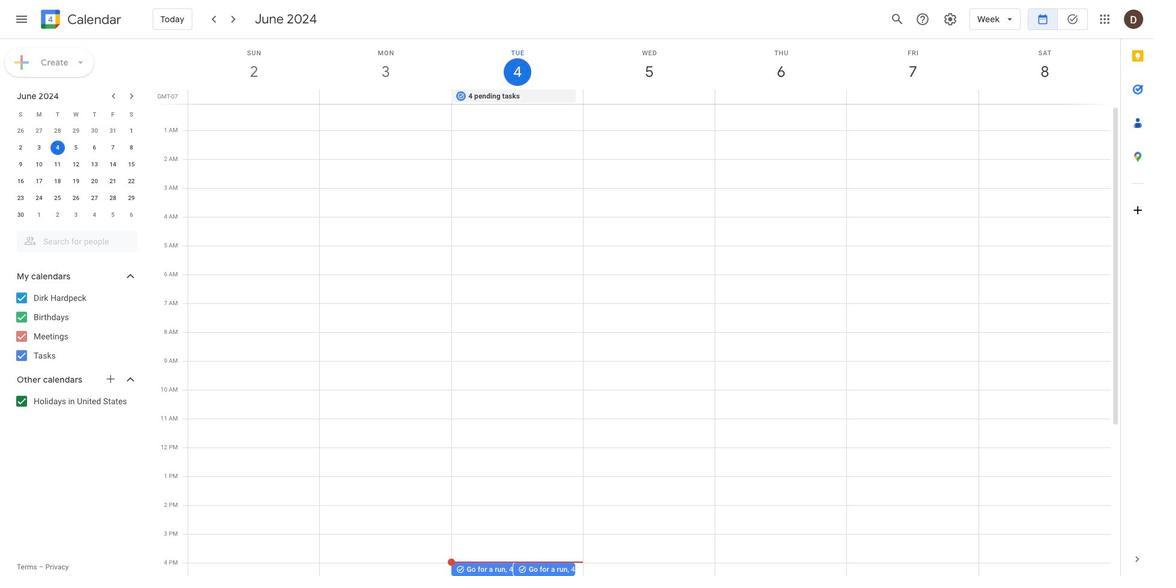 Task type: locate. For each thing, give the bounding box(es) containing it.
my calendars list
[[2, 289, 149, 366]]

grid
[[154, 39, 1121, 577]]

row group
[[11, 123, 141, 224]]

cell
[[188, 90, 320, 104], [320, 90, 452, 104], [584, 90, 715, 104], [715, 90, 847, 104], [847, 90, 979, 104], [979, 90, 1111, 104], [188, 102, 320, 577], [320, 102, 452, 577], [448, 102, 586, 577], [584, 102, 716, 577], [716, 102, 848, 577], [848, 102, 979, 577], [979, 102, 1111, 577], [48, 140, 67, 156]]

9 element
[[13, 158, 28, 172]]

25 element
[[50, 191, 65, 206]]

29 element
[[124, 191, 139, 206]]

12 element
[[69, 158, 83, 172]]

5 element
[[69, 141, 83, 155]]

heading
[[65, 12, 121, 27]]

None search field
[[0, 226, 149, 253]]

7 element
[[106, 141, 120, 155]]

monday, june 3 element
[[320, 39, 452, 90]]

settings menu image
[[944, 12, 958, 26]]

21 element
[[106, 174, 120, 189]]

july 6 element
[[124, 208, 139, 223]]

10 element
[[32, 158, 46, 172]]

15 element
[[124, 158, 139, 172]]

row
[[183, 90, 1121, 104], [183, 102, 1111, 577], [11, 106, 141, 123], [11, 123, 141, 140], [11, 140, 141, 156], [11, 156, 141, 173], [11, 173, 141, 190], [11, 190, 141, 207], [11, 207, 141, 224]]

sunday, june 2 element
[[188, 39, 320, 90]]

tab list
[[1122, 39, 1155, 543]]

saturday, june 8 element
[[979, 39, 1111, 90]]

22 element
[[124, 174, 139, 189]]

Search for people text field
[[24, 231, 130, 253]]

11 element
[[50, 158, 65, 172]]

1 element
[[124, 124, 139, 138]]

28 element
[[106, 191, 120, 206]]

3 element
[[32, 141, 46, 155]]

6 element
[[87, 141, 102, 155]]



Task type: describe. For each thing, give the bounding box(es) containing it.
thursday, june 6 element
[[716, 39, 848, 90]]

tuesday, june 4, today element
[[452, 39, 584, 90]]

july 4 element
[[87, 208, 102, 223]]

may 27 element
[[32, 124, 46, 138]]

24 element
[[32, 191, 46, 206]]

14 element
[[106, 158, 120, 172]]

add other calendars image
[[105, 373, 117, 385]]

heading inside calendar element
[[65, 12, 121, 27]]

20 element
[[87, 174, 102, 189]]

8 element
[[124, 141, 139, 155]]

july 1 element
[[32, 208, 46, 223]]

may 30 element
[[87, 124, 102, 138]]

cell inside june 2024 grid
[[48, 140, 67, 156]]

18 element
[[50, 174, 65, 189]]

2 element
[[13, 141, 28, 155]]

16 element
[[13, 174, 28, 189]]

may 31 element
[[106, 124, 120, 138]]

july 3 element
[[69, 208, 83, 223]]

calendar element
[[38, 7, 121, 34]]

19 element
[[69, 174, 83, 189]]

27 element
[[87, 191, 102, 206]]

july 2 element
[[50, 208, 65, 223]]

friday, june 7 element
[[848, 39, 979, 90]]

23 element
[[13, 191, 28, 206]]

may 29 element
[[69, 124, 83, 138]]

may 26 element
[[13, 124, 28, 138]]

may 28 element
[[50, 124, 65, 138]]

wednesday, june 5 element
[[584, 39, 716, 90]]

17 element
[[32, 174, 46, 189]]

june 2024 grid
[[11, 106, 141, 224]]

4, today element
[[50, 141, 65, 155]]

26 element
[[69, 191, 83, 206]]

13 element
[[87, 158, 102, 172]]

30 element
[[13, 208, 28, 223]]

main drawer image
[[14, 12, 29, 26]]

july 5 element
[[106, 208, 120, 223]]



Task type: vqa. For each thing, say whether or not it's contained in the screenshot.
bottom Unavailable
no



